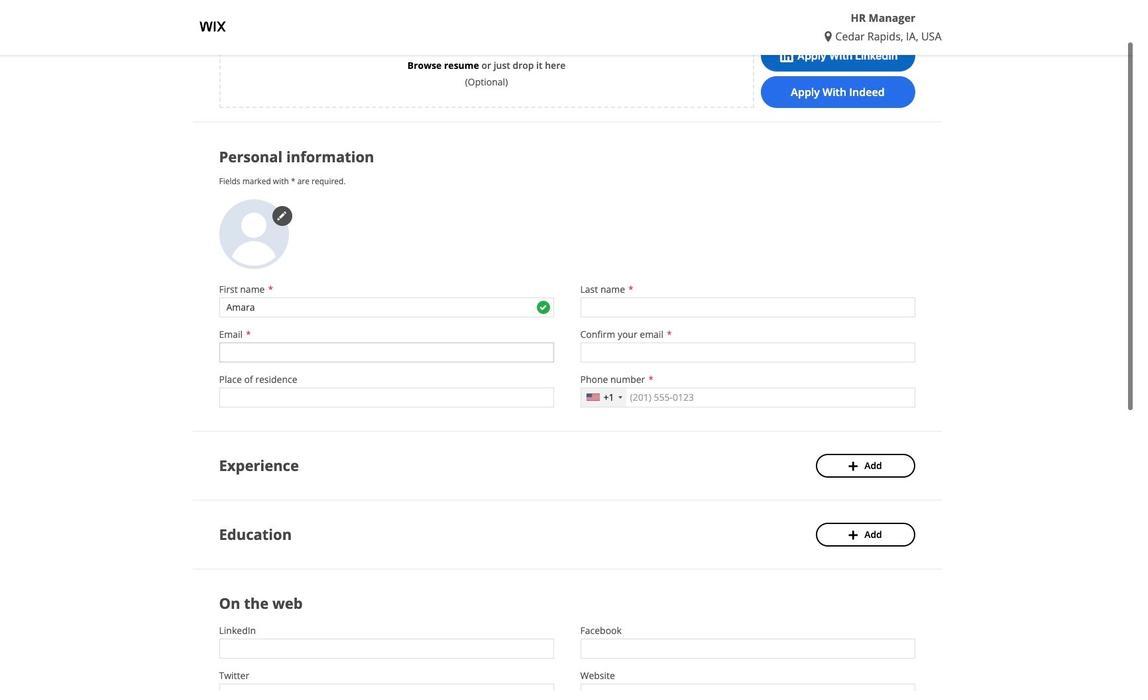 Task type: describe. For each thing, give the bounding box(es) containing it.
wix logo image
[[193, 7, 232, 46]]



Task type: locate. For each thing, give the bounding box(es) containing it.
location image
[[825, 31, 836, 42]]



Task type: vqa. For each thing, say whether or not it's contained in the screenshot.
Wix Logo
yes



